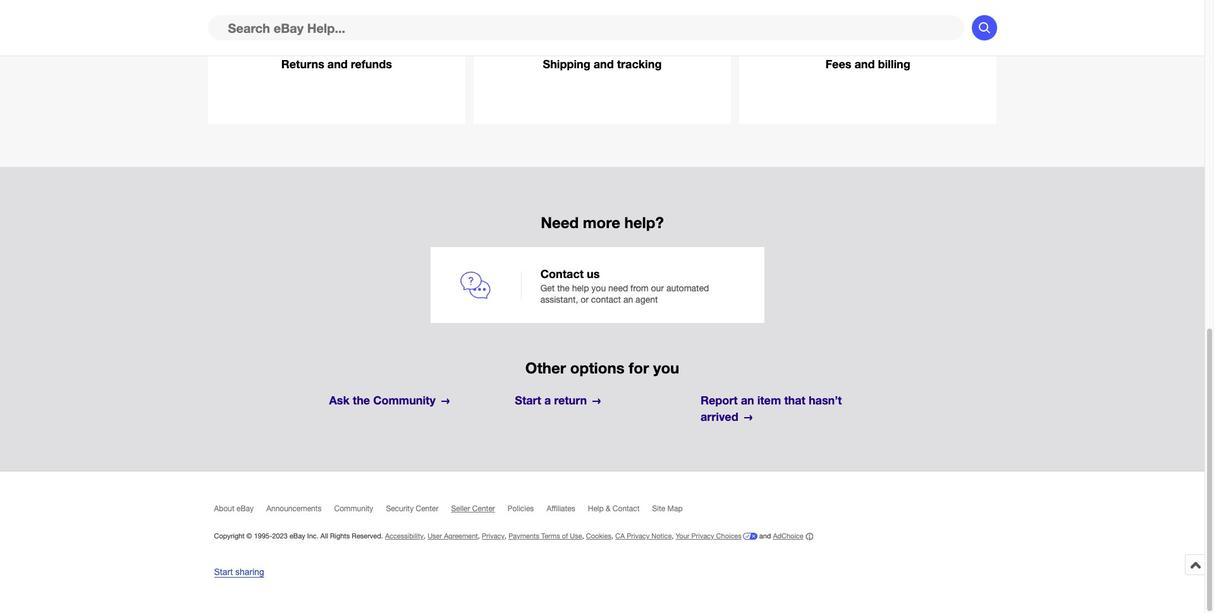 Task type: locate. For each thing, give the bounding box(es) containing it.
center right security
[[416, 505, 439, 514]]

the right ask
[[353, 394, 370, 408]]

contact
[[541, 267, 584, 281], [613, 505, 640, 514]]

1 horizontal spatial the
[[557, 283, 570, 293]]

center right the seller
[[472, 505, 495, 514]]

1 privacy from the left
[[482, 533, 505, 540]]

more
[[583, 214, 621, 232]]

, left your
[[672, 533, 674, 540]]

0 vertical spatial the
[[557, 283, 570, 293]]

you inside contact us get the help you need from our automated assistant, or contact an agent
[[592, 283, 606, 293]]

notice
[[652, 533, 672, 540]]

3 , from the left
[[505, 533, 507, 540]]

2 center from the left
[[472, 505, 495, 514]]

privacy down seller center link
[[482, 533, 505, 540]]

2 privacy from the left
[[627, 533, 650, 540]]

map
[[668, 505, 683, 514]]

ca
[[616, 533, 625, 540]]

adchoice link
[[773, 533, 813, 541]]

0 vertical spatial start
[[515, 394, 542, 408]]

start left the a
[[515, 394, 542, 408]]

1 vertical spatial ebay
[[290, 533, 305, 540]]

privacy right your
[[692, 533, 715, 540]]

a
[[545, 394, 551, 408]]

agent
[[636, 295, 658, 305]]

1 vertical spatial contact
[[613, 505, 640, 514]]

1 horizontal spatial an
[[741, 394, 755, 408]]

start
[[515, 394, 542, 408], [214, 568, 233, 578]]

the inside contact us get the help you need from our automated assistant, or contact an agent
[[557, 283, 570, 293]]

an inside contact us get the help you need from our automated assistant, or contact an agent
[[624, 295, 633, 305]]

other options for you
[[526, 360, 680, 377]]

6 , from the left
[[672, 533, 674, 540]]

assistant,
[[541, 295, 578, 305]]

accessibility link
[[385, 533, 424, 540]]

, left cookies link
[[582, 533, 584, 540]]

you
[[592, 283, 606, 293], [653, 360, 680, 377]]

start for start sharing
[[214, 568, 233, 578]]

sharing
[[235, 568, 264, 578]]

you right for
[[653, 360, 680, 377]]

refunds
[[351, 57, 392, 71]]

community
[[373, 394, 436, 408], [334, 505, 373, 514]]

terms
[[542, 533, 560, 540]]

and for returns
[[328, 57, 348, 71]]

1995-
[[254, 533, 272, 540]]

seller center link
[[451, 505, 508, 520]]

other
[[526, 360, 566, 377]]

contact up get
[[541, 267, 584, 281]]

all
[[321, 533, 328, 540]]

and left the refunds
[[328, 57, 348, 71]]

site map link
[[653, 505, 696, 520]]

start inside button
[[214, 568, 233, 578]]

help
[[572, 283, 589, 293]]

ebay right about
[[237, 505, 254, 514]]

and right fees
[[855, 57, 875, 71]]

,
[[424, 533, 426, 540], [478, 533, 480, 540], [505, 533, 507, 540], [582, 533, 584, 540], [612, 533, 614, 540], [672, 533, 674, 540]]

0 horizontal spatial contact
[[541, 267, 584, 281]]

payments terms of use link
[[509, 533, 582, 540]]

accessibility
[[385, 533, 424, 540]]

ask the community
[[329, 394, 436, 408]]

1 horizontal spatial ebay
[[290, 533, 305, 540]]

the
[[557, 283, 570, 293], [353, 394, 370, 408]]

returns and refunds link
[[208, 0, 466, 124]]

shipping and tracking
[[543, 57, 662, 71]]

1 horizontal spatial you
[[653, 360, 680, 377]]

1 vertical spatial an
[[741, 394, 755, 408]]

need
[[609, 283, 628, 293]]

0 horizontal spatial start
[[214, 568, 233, 578]]

center inside security center link
[[416, 505, 439, 514]]

copyright © 1995-2023 ebay inc. all rights reserved. accessibility , user agreement , privacy , payments terms of use , cookies , ca privacy notice , your privacy choices
[[214, 533, 742, 540]]

1 , from the left
[[424, 533, 426, 540]]

0 horizontal spatial center
[[416, 505, 439, 514]]

1 center from the left
[[416, 505, 439, 514]]

, left user
[[424, 533, 426, 540]]

for
[[629, 360, 649, 377]]

center inside seller center link
[[472, 505, 495, 514]]

0 vertical spatial community
[[373, 394, 436, 408]]

, left ca
[[612, 533, 614, 540]]

1 vertical spatial start
[[214, 568, 233, 578]]

about ebay link
[[214, 505, 266, 520]]

start a return link
[[515, 393, 690, 410]]

1 horizontal spatial contact
[[613, 505, 640, 514]]

an down need
[[624, 295, 633, 305]]

0 horizontal spatial an
[[624, 295, 633, 305]]

shipping and tracking link
[[474, 0, 732, 124]]

start sharing button
[[214, 568, 264, 578]]

ask the community link
[[329, 393, 504, 410]]

1 horizontal spatial privacy
[[627, 533, 650, 540]]

user
[[428, 533, 442, 540]]

, left privacy link
[[478, 533, 480, 540]]

0 vertical spatial an
[[624, 295, 633, 305]]

ebay left inc.
[[290, 533, 305, 540]]

privacy
[[482, 533, 505, 540], [627, 533, 650, 540], [692, 533, 715, 540]]

an left the item
[[741, 394, 755, 408]]

contact us get the help you need from our automated assistant, or contact an agent
[[541, 267, 709, 305]]

5 , from the left
[[612, 533, 614, 540]]

cookies
[[586, 533, 612, 540]]

0 vertical spatial you
[[592, 283, 606, 293]]

contact right "&"
[[613, 505, 640, 514]]

seller center
[[451, 505, 495, 514]]

1 vertical spatial community
[[334, 505, 373, 514]]

1 vertical spatial the
[[353, 394, 370, 408]]

site map
[[653, 505, 683, 514]]

2 horizontal spatial privacy
[[692, 533, 715, 540]]

an
[[624, 295, 633, 305], [741, 394, 755, 408]]

and for fees
[[855, 57, 875, 71]]

3 privacy from the left
[[692, 533, 715, 540]]

and left "tracking"
[[594, 57, 614, 71]]

start left sharing
[[214, 568, 233, 578]]

the up assistant,
[[557, 283, 570, 293]]

you up contact
[[592, 283, 606, 293]]

1 vertical spatial you
[[653, 360, 680, 377]]

0 vertical spatial contact
[[541, 267, 584, 281]]

0 vertical spatial ebay
[[237, 505, 254, 514]]

center
[[416, 505, 439, 514], [472, 505, 495, 514]]

1 horizontal spatial center
[[472, 505, 495, 514]]

privacy right ca
[[627, 533, 650, 540]]

0 horizontal spatial you
[[592, 283, 606, 293]]

1 horizontal spatial start
[[515, 394, 542, 408]]

announcements
[[266, 505, 322, 514]]

, left payments
[[505, 533, 507, 540]]

0 horizontal spatial privacy
[[482, 533, 505, 540]]



Task type: vqa. For each thing, say whether or not it's contained in the screenshot.
top full
no



Task type: describe. For each thing, give the bounding box(es) containing it.
help
[[588, 505, 604, 514]]

inc.
[[307, 533, 319, 540]]

and left adchoice
[[760, 533, 771, 540]]

returns and refunds
[[281, 57, 392, 71]]

start for start a return
[[515, 394, 542, 408]]

from
[[631, 283, 649, 293]]

policies link
[[508, 505, 547, 520]]

help & contact link
[[588, 505, 653, 520]]

of
[[562, 533, 568, 540]]

and adchoice
[[758, 533, 804, 540]]

©
[[247, 533, 252, 540]]

about
[[214, 505, 235, 514]]

automated
[[667, 283, 709, 293]]

us
[[587, 267, 600, 281]]

2 , from the left
[[478, 533, 480, 540]]

and for shipping
[[594, 57, 614, 71]]

report an item that hasn't arrived
[[701, 394, 842, 424]]

affiliates link
[[547, 505, 588, 520]]

reserved.
[[352, 533, 383, 540]]

security center link
[[386, 505, 451, 520]]

center for security center
[[416, 505, 439, 514]]

adchoice
[[773, 533, 804, 540]]

rights
[[330, 533, 350, 540]]

cookies link
[[586, 533, 612, 540]]

help & contact
[[588, 505, 640, 514]]

need more help?
[[541, 214, 664, 232]]

need
[[541, 214, 579, 232]]

ask
[[329, 394, 350, 408]]

fees
[[826, 57, 852, 71]]

&
[[606, 505, 611, 514]]

report an item that hasn't arrived link
[[701, 393, 876, 426]]

report
[[701, 394, 738, 408]]

policies
[[508, 505, 534, 514]]

arrived
[[701, 410, 739, 424]]

affiliates
[[547, 505, 576, 514]]

0 horizontal spatial ebay
[[237, 505, 254, 514]]

an inside report an item that hasn't arrived
[[741, 394, 755, 408]]

tracking
[[617, 57, 662, 71]]

start a return
[[515, 394, 587, 408]]

seller
[[451, 505, 470, 514]]

shipping
[[543, 57, 591, 71]]

security
[[386, 505, 414, 514]]

4 , from the left
[[582, 533, 584, 540]]

announcements link
[[266, 505, 334, 520]]

use
[[570, 533, 582, 540]]

our
[[651, 283, 664, 293]]

billing
[[878, 57, 911, 71]]

ca privacy notice link
[[616, 533, 672, 540]]

fees and billing link
[[739, 0, 997, 124]]

that
[[785, 394, 806, 408]]

get
[[541, 283, 555, 293]]

return
[[554, 394, 587, 408]]

payments
[[509, 533, 540, 540]]

2023
[[272, 533, 288, 540]]

returns
[[281, 57, 324, 71]]

choices
[[717, 533, 742, 540]]

item
[[758, 394, 781, 408]]

help?
[[625, 214, 664, 232]]

Search eBay Help... text field
[[208, 15, 964, 40]]

hasn't
[[809, 394, 842, 408]]

site
[[653, 505, 666, 514]]

your
[[676, 533, 690, 540]]

contact
[[591, 295, 621, 305]]

or
[[581, 295, 589, 305]]

user agreement link
[[428, 533, 478, 540]]

0 horizontal spatial the
[[353, 394, 370, 408]]

privacy link
[[482, 533, 505, 540]]

your privacy choices link
[[676, 533, 758, 540]]

start sharing
[[214, 568, 264, 578]]

security center
[[386, 505, 439, 514]]

copyright
[[214, 533, 245, 540]]

agreement
[[444, 533, 478, 540]]

options
[[571, 360, 625, 377]]

community link
[[334, 505, 386, 520]]

about ebay
[[214, 505, 254, 514]]

center for seller center
[[472, 505, 495, 514]]

contact inside contact us get the help you need from our automated assistant, or contact an agent
[[541, 267, 584, 281]]



